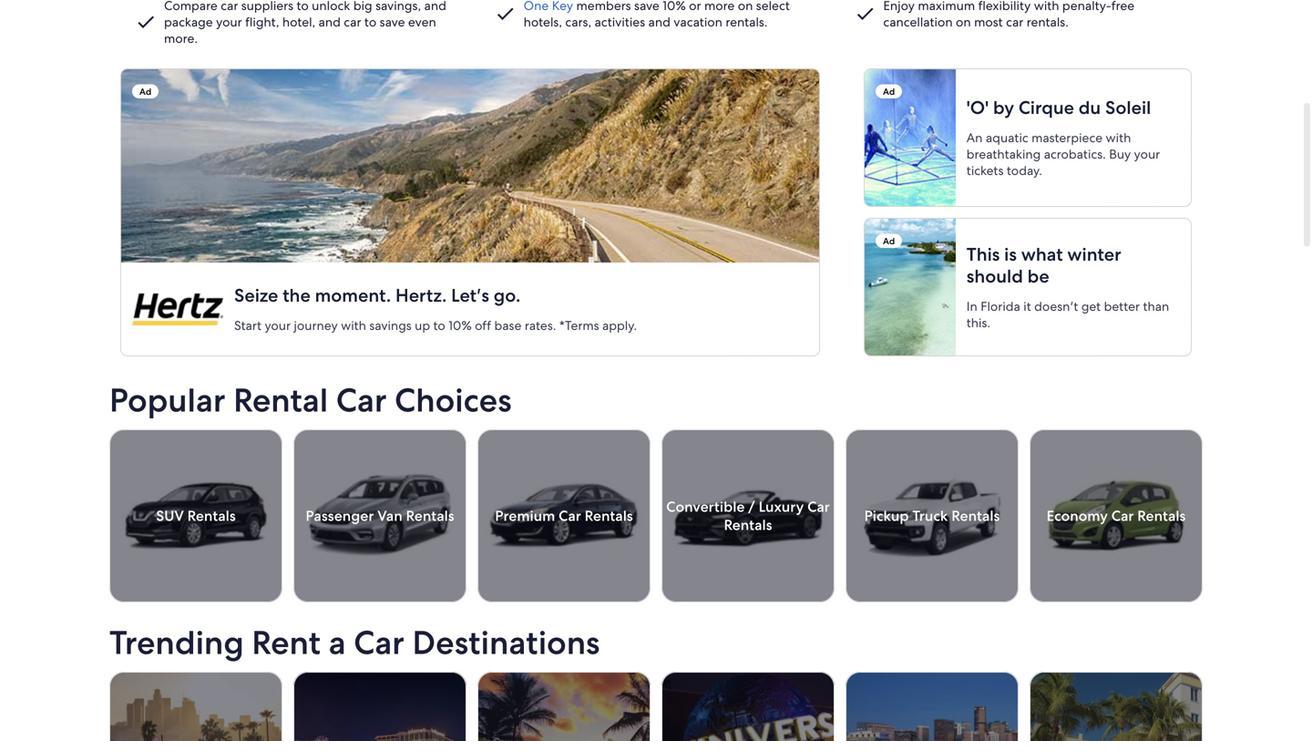 Task type: locate. For each thing, give the bounding box(es) containing it.
2 rentals. from the left
[[1027, 14, 1069, 30]]

cancellation on
[[884, 14, 971, 30]]

car left flight,
[[221, 0, 238, 14]]

and inside members save 10% or more on select hotels, cars, activities and vacation rentals.
[[649, 14, 671, 30]]

economy
[[1047, 506, 1108, 526]]

1 horizontal spatial rentals.
[[1027, 14, 1069, 30]]

maximum
[[918, 0, 976, 14]]

car
[[336, 379, 387, 422], [808, 497, 830, 516], [559, 506, 581, 526], [1112, 506, 1134, 526], [354, 621, 405, 664]]

rentals for passenger van rentals
[[406, 506, 455, 526]]

0 horizontal spatial car
[[221, 0, 238, 14]]

suv
[[156, 506, 184, 526]]

save inside compare car suppliers to unlock big savings, and package your flight, hotel, and car to save even more.
[[380, 14, 405, 30]]

0 horizontal spatial save
[[380, 14, 405, 30]]

most
[[975, 14, 1003, 30]]

save left 10%
[[634, 0, 660, 14]]

car right a
[[354, 621, 405, 664]]

rent
[[252, 621, 321, 664]]

car inside 'enjoy maximum flexibility with penalty-free cancellation on most car rentals.'
[[1006, 14, 1024, 30]]

trending
[[109, 621, 244, 664]]

enjoy maximum flexibility with penalty-free cancellation on most car rentals.
[[884, 0, 1135, 30]]

pickup truck rentals
[[865, 506, 1000, 526]]

to
[[365, 14, 377, 30]]

pickup
[[865, 506, 909, 526]]

and right the hotel,
[[319, 14, 341, 30]]

and right savings,
[[424, 0, 447, 14]]

car
[[221, 0, 238, 14], [344, 14, 361, 30], [1006, 14, 1024, 30]]

destinations
[[412, 621, 600, 664]]

1 horizontal spatial car
[[344, 14, 361, 30]]

even
[[408, 14, 436, 30]]

truck
[[913, 506, 948, 526]]

0 horizontal spatial and
[[319, 14, 341, 30]]

trending rent a car destinations region
[[98, 621, 1214, 741]]

compare
[[164, 0, 218, 14]]

choices
[[395, 379, 512, 422]]

1 horizontal spatial save
[[634, 0, 660, 14]]

popular
[[109, 379, 226, 422]]

2 horizontal spatial car
[[1006, 14, 1024, 30]]

rentals. right most
[[1027, 14, 1069, 30]]

rental
[[233, 379, 328, 422]]

rentals.
[[726, 14, 768, 30], [1027, 14, 1069, 30]]

select
[[756, 0, 790, 14]]

hotel,
[[282, 14, 316, 30]]

car right most
[[1006, 14, 1024, 30]]

car right economy
[[1112, 506, 1134, 526]]

with penalty-
[[1034, 0, 1112, 14]]

savings,
[[376, 0, 421, 14]]

1 rentals. from the left
[[726, 14, 768, 30]]

car right rental
[[336, 379, 387, 422]]

economy car rentals
[[1047, 506, 1186, 526]]

car inside convertible / luxury car rentals
[[808, 497, 830, 516]]

rentals inside convertible / luxury car rentals
[[724, 516, 773, 535]]

luxury
[[759, 497, 804, 516]]

car left to
[[344, 14, 361, 30]]

package
[[164, 14, 213, 30]]

save
[[634, 0, 660, 14], [380, 14, 405, 30]]

and left vacation
[[649, 14, 671, 30]]

passenger van rentals
[[306, 506, 455, 526]]

economy car rentals image
[[1030, 429, 1203, 603]]

popular rental car choices region
[[98, 379, 1214, 624]]

car right luxury
[[808, 497, 830, 516]]

rentals
[[187, 506, 236, 526], [406, 506, 455, 526], [585, 506, 633, 526], [952, 506, 1000, 526], [1138, 506, 1186, 526], [724, 516, 773, 535]]

van rental image
[[294, 429, 467, 603]]

and
[[424, 0, 447, 14], [319, 14, 341, 30], [649, 14, 671, 30]]

suv rentals
[[156, 506, 236, 526]]

0 horizontal spatial rentals.
[[726, 14, 768, 30]]

to unlock
[[297, 0, 350, 14]]

/
[[749, 497, 756, 516]]

rentals. right vacation
[[726, 14, 768, 30]]

1 horizontal spatial and
[[424, 0, 447, 14]]

enjoy
[[884, 0, 915, 14]]

more.
[[164, 30, 198, 46]]

2 horizontal spatial and
[[649, 14, 671, 30]]

activities
[[595, 14, 646, 30]]

members
[[577, 0, 631, 14]]

rentals for economy car rentals
[[1138, 506, 1186, 526]]

convertible / luxury car rentals
[[666, 497, 830, 535]]

save right to
[[380, 14, 405, 30]]

vacation
[[674, 14, 723, 30]]



Task type: vqa. For each thing, say whether or not it's contained in the screenshot.
CANCELLATION ON
yes



Task type: describe. For each thing, give the bounding box(es) containing it.
premium car rentals image
[[478, 429, 651, 603]]

flight,
[[245, 14, 279, 30]]

save inside members save 10% or more on select hotels, cars, activities and vacation rentals.
[[634, 0, 660, 14]]

premium car rentals
[[495, 506, 633, 526]]

rentals. inside 'enjoy maximum flexibility with penalty-free cancellation on most car rentals.'
[[1027, 14, 1069, 30]]

a
[[329, 621, 346, 664]]

your
[[216, 14, 242, 30]]

members save 10% or more on select hotels, cars, activities and vacation rentals.
[[524, 0, 790, 30]]

10%
[[663, 0, 686, 14]]

car right premium
[[559, 506, 581, 526]]

more
[[705, 0, 735, 14]]

or
[[689, 0, 702, 14]]

popular rental car choices
[[109, 379, 512, 422]]

denver car rentals image
[[846, 672, 1019, 741]]

orlando car rentals image
[[662, 672, 835, 741]]

miami car rentals image
[[1030, 672, 1203, 741]]

passenger
[[306, 506, 374, 526]]

convertible / luxury car rentals image
[[662, 429, 835, 603]]

van
[[378, 506, 403, 526]]

pickup truck rentals image
[[846, 429, 1019, 603]]

suv rental image
[[109, 429, 283, 603]]

suppliers
[[241, 0, 294, 14]]

fort lauderdale car rental image
[[478, 672, 651, 741]]

car inside region
[[354, 621, 405, 664]]

rentals for pickup truck rentals
[[952, 506, 1000, 526]]

free
[[1112, 0, 1135, 14]]

big
[[354, 0, 373, 14]]

rentals for premium car rentals
[[585, 506, 633, 526]]

trending rent a car destinations
[[109, 621, 600, 664]]

hotels,
[[524, 14, 562, 30]]

flexibility
[[979, 0, 1031, 14]]

rentals. inside members save 10% or more on select hotels, cars, activities and vacation rentals.
[[726, 14, 768, 30]]

compare car suppliers to unlock big savings, and package your flight, hotel, and car to save even more.
[[164, 0, 447, 46]]

premium
[[495, 506, 555, 526]]

cars,
[[566, 14, 592, 30]]

las vegas car rental image
[[294, 672, 467, 741]]

los angeles car rental image
[[109, 672, 283, 741]]

on
[[738, 0, 753, 14]]

convertible
[[666, 497, 745, 516]]



